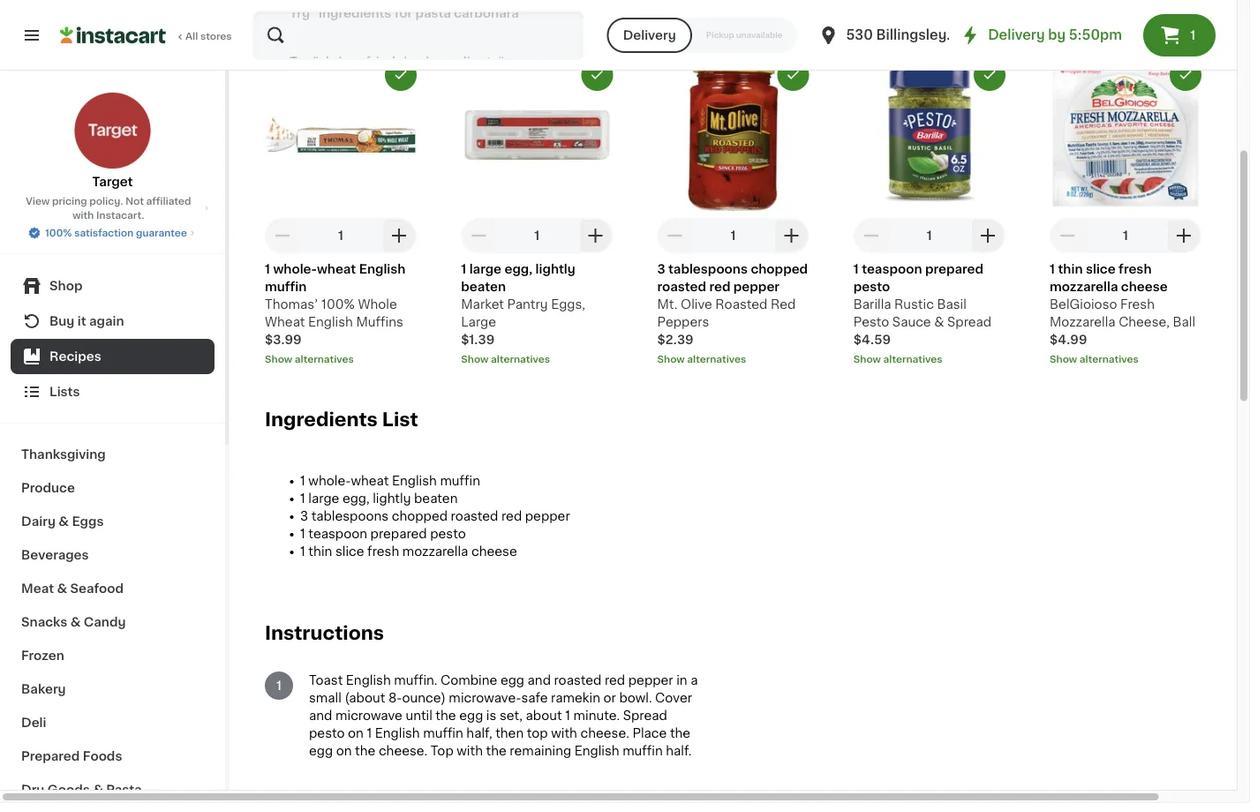 Task type: vqa. For each thing, say whether or not it's contained in the screenshot.


Task type: locate. For each thing, give the bounding box(es) containing it.
half.
[[666, 746, 692, 758]]

roasted
[[657, 281, 706, 294], [451, 511, 498, 523], [554, 675, 602, 687]]

alternatives inside 3 tablespoons chopped roasted red pepper mt. olive roasted red peppers $2.39 show alternatives
[[687, 355, 747, 365]]

pesto inside toast english muffin. combine egg and roasted red pepper in a small (about 8-ounce) microwave-safe ramekin or bowl. cover and microwave until the egg is set, about 1 minute. spread pesto on 1 english muffin half, then top with cheese. place the egg on the cheese. top with the remaining english muffin half.
[[309, 728, 345, 740]]

show down $4.99
[[1050, 355, 1078, 365]]

snacks & candy
[[21, 616, 126, 629]]

pantry
[[507, 299, 548, 311]]

egg down small
[[309, 746, 333, 758]]

1 inside the 1 thin slice fresh mozzarella cheese belgioioso fresh mozzarella cheese, ball $4.99 show alternatives
[[1050, 263, 1055, 276]]

egg, up pantry at the top left of page
[[505, 263, 533, 276]]

target
[[92, 176, 133, 188]]

0 vertical spatial teaspoon
[[862, 263, 922, 276]]

2 unselect item image from the left
[[982, 67, 998, 83]]

& left the eggs
[[59, 516, 69, 528]]

and
[[850, 2, 874, 14], [528, 675, 551, 687], [309, 710, 332, 723]]

and up the 530 at the top right of page
[[850, 2, 874, 14]]

8-
[[388, 693, 402, 705]]

and down small
[[309, 710, 332, 723]]

0 horizontal spatial 3
[[300, 511, 308, 523]]

delivery left by
[[988, 29, 1045, 42]]

increment quantity image
[[585, 226, 606, 247], [781, 226, 802, 247]]

1 vertical spatial tablespoons
[[311, 511, 389, 523]]

muffins
[[356, 316, 403, 329]]

availability.
[[464, 2, 533, 14]]

mt.
[[657, 299, 678, 311]]

1 horizontal spatial beaten
[[461, 281, 506, 294]]

0 horizontal spatial beaten
[[414, 493, 458, 505]]

2 horizontal spatial pepper
[[734, 281, 780, 294]]

1 vertical spatial beaten
[[414, 493, 458, 505]]

the
[[563, 2, 584, 14], [436, 710, 456, 723], [670, 728, 691, 740], [355, 746, 376, 758], [486, 746, 507, 758]]

spread down basil at the right top of page
[[948, 316, 992, 329]]

product group
[[265, 59, 417, 367], [461, 59, 613, 367], [657, 59, 809, 367], [854, 59, 1006, 367], [1050, 59, 1202, 367]]

muffin inside 1 whole-wheat english muffin thomas' 100% whole wheat english muffins $3.99 show alternatives
[[265, 281, 307, 294]]

wheat for whole
[[317, 263, 356, 276]]

egg, inside 1 large egg, lightly beaten market pantry eggs, large $1.39 show alternatives
[[505, 263, 533, 276]]

show inside 1 teaspoon prepared pesto barilla rustic basil pesto sauce & spread $4.59 show alternatives
[[854, 355, 881, 365]]

1 vertical spatial teaspoon
[[309, 528, 367, 541]]

with down half, on the left bottom of the page
[[457, 746, 483, 758]]

2 horizontal spatial with
[[551, 728, 577, 740]]

show alternatives button down roasted
[[657, 353, 809, 367]]

recipes link
[[11, 339, 215, 374]]

1 vertical spatial 3
[[300, 511, 308, 523]]

4 alternatives from the left
[[884, 355, 943, 365]]

quantities.
[[877, 2, 942, 14]]

alternatives
[[295, 355, 354, 365], [491, 355, 550, 365], [687, 355, 747, 365], [884, 355, 943, 365], [1080, 355, 1139, 365]]

0 vertical spatial thin
[[1058, 263, 1083, 276]]

unselect item image for 1 thin slice fresh mozzarella cheese
[[1178, 67, 1194, 83]]

1 horizontal spatial delivery
[[988, 29, 1045, 42]]

unselect item image
[[786, 67, 801, 83], [982, 67, 998, 83], [1178, 67, 1194, 83]]

microwave
[[336, 710, 403, 723]]

spread
[[948, 316, 992, 329], [623, 710, 667, 723]]

is
[[486, 710, 497, 723]]

1 vertical spatial and
[[528, 675, 551, 687]]

show for $3.99
[[265, 355, 292, 365]]

3 show from the left
[[657, 355, 685, 365]]

show inside 1 large egg, lightly beaten market pantry eggs, large $1.39 show alternatives
[[461, 355, 489, 365]]

show down $3.99
[[265, 355, 292, 365]]

set,
[[500, 710, 523, 723]]

the down "then"
[[486, 746, 507, 758]]

cheese. down until
[[379, 746, 428, 758]]

muffin.
[[394, 675, 438, 687]]

1 horizontal spatial increment quantity image
[[781, 226, 802, 247]]

lists
[[49, 386, 80, 398]]

increment quantity image up red
[[781, 226, 802, 247]]

1 show alternatives button from the left
[[265, 353, 417, 367]]

dry goods & pasta link
[[11, 774, 215, 804]]

0 vertical spatial cheese
[[1121, 281, 1168, 294]]

slice up instructions on the left bottom of the page
[[336, 546, 364, 558]]

1 horizontal spatial roasted
[[554, 675, 602, 687]]

bakery
[[21, 684, 66, 696]]

5 show alternatives button from the left
[[1050, 353, 1202, 367]]

wheat inside 1 whole-wheat english muffin thomas' 100% whole wheat english muffins $3.99 show alternatives
[[317, 263, 356, 276]]

increment quantity image for 1 whole-wheat english muffin
[[389, 226, 410, 247]]

eggs
[[72, 516, 104, 528]]

1 horizontal spatial large
[[469, 263, 502, 276]]

0 horizontal spatial cheese
[[472, 546, 517, 558]]

show down $2.39
[[657, 355, 685, 365]]

unselect item image down "1" button
[[1178, 67, 1194, 83]]

egg up safe
[[501, 675, 525, 687]]

meat & seafood link
[[11, 572, 215, 606]]

alternatives for $3.99
[[295, 355, 354, 365]]

spread up place
[[623, 710, 667, 723]]

deli
[[21, 717, 46, 729]]

large inside 1 large egg, lightly beaten market pantry eggs, large $1.39 show alternatives
[[469, 263, 502, 276]]

0 vertical spatial large
[[469, 263, 502, 276]]

& inside meat & seafood 'link'
[[57, 583, 67, 595]]

1 horizontal spatial tablespoons
[[669, 263, 748, 276]]

minute.
[[574, 710, 620, 723]]

decrement quantity image up market
[[468, 226, 489, 247]]

show alternatives button for $3.99
[[265, 353, 417, 367]]

0 vertical spatial prepared
[[925, 263, 984, 276]]

show down $4.59 on the right of the page
[[854, 355, 881, 365]]

roasted inside toast english muffin. combine egg and roasted red pepper in a small (about 8-ounce) microwave-safe ramekin or bowl. cover and microwave until the egg is set, about 1 minute. spread pesto on 1 english muffin half, then top with cheese. place the egg on the cheese. top with the remaining english muffin half.
[[554, 675, 602, 687]]

guarantee
[[136, 228, 187, 238]]

4 decrement quantity image from the left
[[1057, 226, 1078, 247]]

half,
[[467, 728, 492, 740]]

0 horizontal spatial delivery
[[623, 29, 676, 42]]

pesto
[[854, 281, 890, 294], [430, 528, 466, 541], [309, 728, 345, 740]]

wheat up thomas'
[[317, 263, 356, 276]]

delivery down the ingredient
[[623, 29, 676, 42]]

frozen
[[21, 650, 64, 662]]

show down $1.39
[[461, 355, 489, 365]]

unselect item image for 3 tablespoons chopped roasted red pepper
[[786, 67, 801, 83]]

pesto inside 1 teaspoon prepared pesto barilla rustic basil pesto sauce & spread $4.59 show alternatives
[[854, 281, 890, 294]]

1 vertical spatial with
[[551, 728, 577, 740]]

4 show from the left
[[854, 355, 881, 365]]

roasted inside 3 tablespoons chopped roasted red pepper mt. olive roasted red peppers $2.39 show alternatives
[[657, 281, 706, 294]]

0 vertical spatial tablespoons
[[669, 263, 748, 276]]

increment quantity image
[[389, 226, 410, 247], [977, 226, 999, 247], [1174, 226, 1195, 247]]

5 show from the left
[[1050, 355, 1078, 365]]

thin inside the 1 thin slice fresh mozzarella cheese belgioioso fresh mozzarella cheese, ball $4.99 show alternatives
[[1058, 263, 1083, 276]]

or
[[604, 693, 616, 705]]

530 billingsley road button
[[818, 11, 986, 60]]

show alternatives button down muffins
[[265, 353, 417, 367]]

egg, down the ingredients list
[[343, 493, 370, 505]]

increment quantity image up 'eggs,'
[[585, 226, 606, 247]]

1 vertical spatial 100%
[[322, 299, 355, 311]]

0 horizontal spatial mozzarella
[[402, 546, 468, 558]]

& left "pasta"
[[93, 784, 103, 797]]

1 vertical spatial cheese.
[[379, 746, 428, 758]]

3 unselect item image from the left
[[1178, 67, 1194, 83]]

0 vertical spatial with
[[72, 211, 94, 220]]

pepper inside toast english muffin. combine egg and roasted red pepper in a small (about 8-ounce) microwave-safe ramekin or bowl. cover and microwave until the egg is set, about 1 minute. spread pesto on 1 english muffin half, then top with cheese. place the egg on the cheese. top with the remaining english muffin half.
[[629, 675, 673, 687]]

0 horizontal spatial unselect item image
[[786, 67, 801, 83]]

show inside 1 whole-wheat english muffin thomas' 100% whole wheat english muffins $3.99 show alternatives
[[265, 355, 292, 365]]

1 decrement quantity image from the left
[[468, 226, 489, 247]]

1 horizontal spatial increment quantity image
[[977, 226, 999, 247]]

thin up belgioioso
[[1058, 263, 1083, 276]]

by
[[1048, 29, 1066, 42]]

alternatives down $4.99
[[1080, 355, 1139, 365]]

0 horizontal spatial egg,
[[343, 493, 370, 505]]

beaten up market
[[461, 281, 506, 294]]

1 horizontal spatial unselect item image
[[982, 67, 998, 83]]

wheat for egg,
[[351, 475, 389, 488]]

2 increment quantity image from the left
[[977, 226, 999, 247]]

alternatives down sauce
[[884, 355, 943, 365]]

alternatives for $4.59
[[884, 355, 943, 365]]

wheat down the ingredients list
[[351, 475, 389, 488]]

& right "meat"
[[57, 583, 67, 595]]

peppers
[[657, 316, 709, 329]]

100%
[[45, 228, 72, 238], [322, 299, 355, 311]]

shop link
[[11, 268, 215, 304]]

2 vertical spatial roasted
[[554, 675, 602, 687]]

beverages link
[[11, 539, 215, 572]]

whole- inside 1 whole-wheat english muffin thomas' 100% whole wheat english muffins $3.99 show alternatives
[[273, 263, 317, 276]]

& left "candy"
[[70, 616, 81, 629]]

1 horizontal spatial chopped
[[751, 263, 808, 276]]

cheese
[[1121, 281, 1168, 294], [472, 546, 517, 558]]

$4.59
[[854, 334, 891, 346]]

unselect item image
[[393, 67, 409, 83], [589, 67, 605, 83]]

show alternatives button down pantry at the top left of page
[[461, 353, 613, 367]]

lightly up 'eggs,'
[[536, 263, 576, 276]]

1 button
[[1144, 14, 1216, 57]]

items
[[812, 2, 847, 14]]

decrement quantity image
[[468, 226, 489, 247], [665, 226, 686, 247], [861, 226, 882, 247], [1057, 226, 1078, 247]]

slice inside the 1 thin slice fresh mozzarella cheese belgioioso fresh mozzarella cheese, ball $4.99 show alternatives
[[1086, 263, 1116, 276]]

1 vertical spatial prepared
[[371, 528, 427, 541]]

list
[[382, 411, 418, 429]]

5 alternatives from the left
[[1080, 355, 1139, 365]]

the down 'microwave'
[[355, 746, 376, 758]]

4 show alternatives button from the left
[[854, 353, 1006, 367]]

0 vertical spatial spread
[[948, 316, 992, 329]]

prepared inside 1 whole-wheat english muffin 1 large egg, lightly beaten 3 tablespoons chopped roasted red pepper 1 teaspoon prepared pesto 1 thin slice fresh mozzarella cheese
[[371, 528, 427, 541]]

whole- inside 1 whole-wheat english muffin 1 large egg, lightly beaten 3 tablespoons chopped roasted red pepper 1 teaspoon prepared pesto 1 thin slice fresh mozzarella cheese
[[309, 475, 351, 488]]

2 alternatives from the left
[[491, 355, 550, 365]]

egg up half, on the left bottom of the page
[[459, 710, 483, 723]]

3 alternatives from the left
[[687, 355, 747, 365]]

1 vertical spatial lightly
[[373, 493, 411, 505]]

1 vertical spatial mozzarella
[[402, 546, 468, 558]]

whole- up thomas'
[[273, 263, 317, 276]]

delivery inside delivery by 5:50pm link
[[988, 29, 1045, 42]]

4 product group from the left
[[854, 59, 1006, 367]]

0 horizontal spatial pesto
[[309, 728, 345, 740]]

1 unselect item image from the left
[[786, 67, 801, 83]]

beaten down 'list'
[[414, 493, 458, 505]]

show alternatives button down cheese,
[[1050, 353, 1202, 367]]

2 vertical spatial egg
[[309, 746, 333, 758]]

2 horizontal spatial increment quantity image
[[1174, 226, 1195, 247]]

fresh inside the 1 thin slice fresh mozzarella cheese belgioioso fresh mozzarella cheese, ball $4.99 show alternatives
[[1119, 263, 1152, 276]]

whole- down ingredients
[[309, 475, 351, 488]]

prepared foods
[[21, 751, 122, 763]]

decrement quantity image up belgioioso
[[1057, 226, 1078, 247]]

1 horizontal spatial spread
[[948, 316, 992, 329]]

chopped inside 1 whole-wheat english muffin 1 large egg, lightly beaten 3 tablespoons chopped roasted red pepper 1 teaspoon prepared pesto 1 thin slice fresh mozzarella cheese
[[392, 511, 448, 523]]

0 horizontal spatial with
[[72, 211, 94, 220]]

alternatives down $1.39
[[491, 355, 550, 365]]

unselect item image down road
[[982, 67, 998, 83]]

& inside 1 teaspoon prepared pesto barilla rustic basil pesto sauce & spread $4.59 show alternatives
[[935, 316, 944, 329]]

2 unselect item image from the left
[[589, 67, 605, 83]]

1 inside 1 large egg, lightly beaten market pantry eggs, large $1.39 show alternatives
[[461, 263, 466, 276]]

2 vertical spatial pepper
[[629, 675, 673, 687]]

ingredient
[[609, 2, 672, 14]]

3 show alternatives button from the left
[[657, 353, 809, 367]]

5:50pm
[[1069, 29, 1122, 42]]

0 vertical spatial beaten
[[461, 281, 506, 294]]

sauce
[[893, 316, 931, 329]]

5 product group from the left
[[1050, 59, 1202, 367]]

0 horizontal spatial thin
[[309, 546, 332, 558]]

0 vertical spatial fresh
[[1119, 263, 1152, 276]]

2 show from the left
[[461, 355, 489, 365]]

show alternatives button for $2.39
[[657, 353, 809, 367]]

egg
[[501, 675, 525, 687], [459, 710, 483, 723], [309, 746, 333, 758]]

None search field
[[253, 11, 584, 60]]

1 horizontal spatial teaspoon
[[862, 263, 922, 276]]

thin
[[1058, 263, 1083, 276], [309, 546, 332, 558]]

slice up belgioioso
[[1086, 263, 1116, 276]]

1 vertical spatial egg,
[[343, 493, 370, 505]]

2 decrement quantity image from the left
[[665, 226, 686, 247]]

1 increment quantity image from the left
[[585, 226, 606, 247]]

0 vertical spatial cheese.
[[581, 728, 629, 740]]

2 show alternatives button from the left
[[461, 353, 613, 367]]

show alternatives button for alternatives
[[461, 353, 613, 367]]

large up market
[[469, 263, 502, 276]]

2 horizontal spatial egg
[[501, 675, 525, 687]]

0 horizontal spatial lightly
[[373, 493, 411, 505]]

1 vertical spatial wheat
[[351, 475, 389, 488]]

mozzarella
[[1050, 281, 1118, 294], [402, 546, 468, 558]]

pesto
[[854, 316, 890, 329]]

alternatives inside 1 large egg, lightly beaten market pantry eggs, large $1.39 show alternatives
[[491, 355, 550, 365]]

show inside 3 tablespoons chopped roasted red pepper mt. olive roasted red peppers $2.39 show alternatives
[[657, 355, 685, 365]]

2 vertical spatial red
[[605, 675, 625, 687]]

alternatives inside the 1 thin slice fresh mozzarella cheese belgioioso fresh mozzarella cheese, ball $4.99 show alternatives
[[1080, 355, 1139, 365]]

english down minute.
[[575, 746, 620, 758]]

0 vertical spatial lightly
[[536, 263, 576, 276]]

and up safe
[[528, 675, 551, 687]]

thin up instructions on the left bottom of the page
[[309, 546, 332, 558]]

1 horizontal spatial mozzarella
[[1050, 281, 1118, 294]]

whole- for large
[[309, 475, 351, 488]]

0 vertical spatial mozzarella
[[1050, 281, 1118, 294]]

view pricing policy. not affiliated with instacart.
[[26, 196, 191, 220]]

show alternatives button for $4.59
[[854, 353, 1006, 367]]

show inside the 1 thin slice fresh mozzarella cheese belgioioso fresh mozzarella cheese, ball $4.99 show alternatives
[[1050, 355, 1078, 365]]

0 vertical spatial 100%
[[45, 228, 72, 238]]

& inside snacks & candy link
[[70, 616, 81, 629]]

0 vertical spatial whole-
[[273, 263, 317, 276]]

unselect item image down full
[[589, 67, 605, 83]]

decrement quantity image up barilla
[[861, 226, 882, 247]]

0 horizontal spatial slice
[[336, 546, 364, 558]]

1 horizontal spatial cheese
[[1121, 281, 1168, 294]]

1 vertical spatial pesto
[[430, 528, 466, 541]]

with down the pricing
[[72, 211, 94, 220]]

0 vertical spatial red
[[710, 281, 731, 294]]

show alternatives button
[[265, 353, 417, 367], [461, 353, 613, 367], [657, 353, 809, 367], [854, 353, 1006, 367], [1050, 353, 1202, 367]]

1 horizontal spatial prepared
[[925, 263, 984, 276]]

0 horizontal spatial increment quantity image
[[389, 226, 410, 247]]

muffin inside 1 whole-wheat english muffin 1 large egg, lightly beaten 3 tablespoons chopped roasted red pepper 1 teaspoon prepared pesto 1 thin slice fresh mozzarella cheese
[[440, 475, 480, 488]]

thanksgiving link
[[11, 438, 215, 472]]

chopped
[[751, 263, 808, 276], [392, 511, 448, 523]]

1 vertical spatial egg
[[459, 710, 483, 723]]

100% left whole at the top left of the page
[[322, 299, 355, 311]]

large down ingredients
[[309, 493, 339, 505]]

belgioioso
[[1050, 299, 1118, 311]]

prepared inside 1 teaspoon prepared pesto barilla rustic basil pesto sauce & spread $4.59 show alternatives
[[925, 263, 984, 276]]

target logo image
[[74, 92, 151, 170]]

decrement quantity image up mt.
[[665, 226, 686, 247]]

unselect item image down correct
[[786, 67, 801, 83]]

dairy & eggs link
[[11, 505, 215, 539]]

beaten inside 1 large egg, lightly beaten market pantry eggs, large $1.39 show alternatives
[[461, 281, 506, 294]]

it
[[78, 315, 86, 328]]

small
[[309, 693, 342, 705]]

show alternatives button down sauce
[[854, 353, 1006, 367]]

1 increment quantity image from the left
[[389, 226, 410, 247]]

english
[[359, 263, 406, 276], [308, 316, 353, 329], [392, 475, 437, 488], [346, 675, 391, 687], [375, 728, 420, 740], [575, 746, 620, 758]]

3 decrement quantity image from the left
[[861, 226, 882, 247]]

100% down the pricing
[[45, 228, 72, 238]]

lightly
[[536, 263, 576, 276], [373, 493, 411, 505]]

1 inside 1 whole-wheat english muffin thomas' 100% whole wheat english muffins $3.99 show alternatives
[[265, 263, 270, 276]]

1 vertical spatial thin
[[309, 546, 332, 558]]

0 horizontal spatial increment quantity image
[[585, 226, 606, 247]]

0 horizontal spatial large
[[309, 493, 339, 505]]

0 horizontal spatial spread
[[623, 710, 667, 723]]

0 vertical spatial pesto
[[854, 281, 890, 294]]

decrement quantity image for teaspoon
[[861, 226, 882, 247]]

2 product group from the left
[[461, 59, 613, 367]]

recipes
[[49, 351, 101, 363]]

0 horizontal spatial red
[[502, 511, 522, 523]]

0 vertical spatial egg,
[[505, 263, 533, 276]]

cheese inside 1 whole-wheat english muffin 1 large egg, lightly beaten 3 tablespoons chopped roasted red pepper 1 teaspoon prepared pesto 1 thin slice fresh mozzarella cheese
[[472, 546, 517, 558]]

frozen link
[[11, 639, 215, 673]]

1 alternatives from the left
[[295, 355, 354, 365]]

on
[[410, 2, 426, 14], [348, 728, 364, 740], [336, 746, 352, 758]]

0 horizontal spatial teaspoon
[[309, 528, 367, 541]]

1 show from the left
[[265, 355, 292, 365]]

0 horizontal spatial tablespoons
[[311, 511, 389, 523]]

2 horizontal spatial red
[[710, 281, 731, 294]]

0 vertical spatial pepper
[[734, 281, 780, 294]]

lightly inside 1 large egg, lightly beaten market pantry eggs, large $1.39 show alternatives
[[536, 263, 576, 276]]

alternatives inside 1 teaspoon prepared pesto barilla rustic basil pesto sauce & spread $4.59 show alternatives
[[884, 355, 943, 365]]

1 vertical spatial large
[[309, 493, 339, 505]]

with right top
[[551, 728, 577, 740]]

1 vertical spatial pepper
[[525, 511, 570, 523]]

show alternatives button for $4.99
[[1050, 353, 1202, 367]]

to
[[697, 2, 710, 14]]

0 vertical spatial wheat
[[317, 263, 356, 276]]

lightly down 'list'
[[373, 493, 411, 505]]

red
[[710, 281, 731, 294], [502, 511, 522, 523], [605, 675, 625, 687]]

unselect item image down search 'field'
[[393, 67, 409, 83]]

3 increment quantity image from the left
[[1174, 226, 1195, 247]]

2 horizontal spatial pesto
[[854, 281, 890, 294]]

unselect item image for 1 teaspoon prepared pesto
[[982, 67, 998, 83]]

red inside toast english muffin. combine egg and roasted red pepper in a small (about 8-ounce) microwave-safe ramekin or bowl. cover and microwave until the egg is set, about 1 minute. spread pesto on 1 english muffin half, then top with cheese. place the egg on the cheese. top with the remaining english muffin half.
[[605, 675, 625, 687]]

wheat inside 1 whole-wheat english muffin 1 large egg, lightly beaten 3 tablespoons chopped roasted red pepper 1 teaspoon prepared pesto 1 thin slice fresh mozzarella cheese
[[351, 475, 389, 488]]

2 increment quantity image from the left
[[781, 226, 802, 247]]

2 vertical spatial with
[[457, 746, 483, 758]]

correct
[[764, 2, 809, 14]]

delivery inside delivery button
[[623, 29, 676, 42]]

cheese. down minute.
[[581, 728, 629, 740]]

show
[[265, 355, 292, 365], [461, 355, 489, 365], [657, 355, 685, 365], [854, 355, 881, 365], [1050, 355, 1078, 365]]

whole- for 100%
[[273, 263, 317, 276]]

0 horizontal spatial chopped
[[392, 511, 448, 523]]

beaten
[[461, 281, 506, 294], [414, 493, 458, 505]]

delivery
[[988, 29, 1045, 42], [623, 29, 676, 42]]

3 inside 3 tablespoons chopped roasted red pepper mt. olive roasted red peppers $2.39 show alternatives
[[657, 263, 666, 276]]

alternatives inside 1 whole-wheat english muffin thomas' 100% whole wheat english muffins $3.99 show alternatives
[[295, 355, 354, 365]]

pasta
[[106, 784, 142, 797]]

1 vertical spatial chopped
[[392, 511, 448, 523]]

1 horizontal spatial unselect item image
[[589, 67, 605, 83]]

increment quantity image for 1 thin slice fresh mozzarella cheese
[[1174, 226, 1195, 247]]

large inside 1 whole-wheat english muffin 1 large egg, lightly beaten 3 tablespoons chopped roasted red pepper 1 teaspoon prepared pesto 1 thin slice fresh mozzarella cheese
[[309, 493, 339, 505]]

1 vertical spatial spread
[[623, 710, 667, 723]]

cheese.
[[581, 728, 629, 740], [379, 746, 428, 758]]

& inside dairy & eggs link
[[59, 516, 69, 528]]

alternatives down $2.39
[[687, 355, 747, 365]]

1 horizontal spatial cheese.
[[581, 728, 629, 740]]

1 vertical spatial slice
[[336, 546, 364, 558]]

suggestions are based on store availability. use the full ingredient list to confirm correct items and quantities.
[[265, 2, 942, 14]]

& down basil at the right top of page
[[935, 316, 944, 329]]

whole-
[[273, 263, 317, 276], [309, 475, 351, 488]]

alternatives down $3.99
[[295, 355, 354, 365]]

pepper inside 1 whole-wheat english muffin 1 large egg, lightly beaten 3 tablespoons chopped roasted red pepper 1 teaspoon prepared pesto 1 thin slice fresh mozzarella cheese
[[525, 511, 570, 523]]

show for $2.39
[[657, 355, 685, 365]]

english down 'list'
[[392, 475, 437, 488]]

red inside 3 tablespoons chopped roasted red pepper mt. olive roasted red peppers $2.39 show alternatives
[[710, 281, 731, 294]]

0 horizontal spatial pepper
[[525, 511, 570, 523]]

teaspoon
[[862, 263, 922, 276], [309, 528, 367, 541]]

1 horizontal spatial 100%
[[322, 299, 355, 311]]

0 horizontal spatial cheese.
[[379, 746, 428, 758]]

1 horizontal spatial pepper
[[629, 675, 673, 687]]

decrement quantity image for large
[[468, 226, 489, 247]]

1 unselect item image from the left
[[393, 67, 409, 83]]

0 vertical spatial slice
[[1086, 263, 1116, 276]]

3 product group from the left
[[657, 59, 809, 367]]

unselect item image for 1 whole-wheat english muffin
[[393, 67, 409, 83]]

pepper inside 3 tablespoons chopped roasted red pepper mt. olive roasted red peppers $2.39 show alternatives
[[734, 281, 780, 294]]

1 horizontal spatial and
[[528, 675, 551, 687]]



Task type: describe. For each thing, give the bounding box(es) containing it.
tablespoons inside 3 tablespoons chopped roasted red pepper mt. olive roasted red peppers $2.39 show alternatives
[[669, 263, 748, 276]]

unselect item image for 1 large egg, lightly beaten
[[589, 67, 605, 83]]

store
[[429, 2, 461, 14]]

teaspoon inside 1 whole-wheat english muffin 1 large egg, lightly beaten 3 tablespoons chopped roasted red pepper 1 teaspoon prepared pesto 1 thin slice fresh mozzarella cheese
[[309, 528, 367, 541]]

0 vertical spatial egg
[[501, 675, 525, 687]]

stores
[[200, 31, 232, 41]]

billingsley
[[876, 29, 947, 42]]

buy it again link
[[11, 304, 215, 339]]

use
[[536, 2, 560, 14]]

view
[[26, 196, 50, 206]]

dry
[[21, 784, 44, 797]]

beaten inside 1 whole-wheat english muffin 1 large egg, lightly beaten 3 tablespoons chopped roasted red pepper 1 teaspoon prepared pesto 1 thin slice fresh mozzarella cheese
[[414, 493, 458, 505]]

alternatives for $4.99
[[1080, 355, 1139, 365]]

1 teaspoon prepared pesto barilla rustic basil pesto sauce & spread $4.59 show alternatives
[[854, 263, 992, 365]]

remaining
[[510, 746, 572, 758]]

increment quantity image for 1 large egg, lightly beaten
[[585, 226, 606, 247]]

whole
[[358, 299, 397, 311]]

increment quantity image for 1 teaspoon prepared pesto
[[977, 226, 999, 247]]

prepared foods link
[[11, 740, 215, 774]]

toast
[[309, 675, 343, 687]]

& for eggs
[[59, 516, 69, 528]]

place
[[633, 728, 667, 740]]

530 billingsley road
[[846, 29, 986, 42]]

buy
[[49, 315, 75, 328]]

barilla
[[854, 299, 892, 311]]

1 inside "1" button
[[1191, 29, 1196, 42]]

wheat
[[265, 316, 305, 329]]

increment quantity image for 3 tablespoons chopped roasted red pepper
[[781, 226, 802, 247]]

2 vertical spatial on
[[336, 746, 352, 758]]

2 vertical spatial and
[[309, 710, 332, 723]]

teaspoon inside 1 teaspoon prepared pesto barilla rustic basil pesto sauce & spread $4.59 show alternatives
[[862, 263, 922, 276]]

decrement quantity image for tablespoons
[[665, 226, 686, 247]]

with inside view pricing policy. not affiliated with instacart.
[[72, 211, 94, 220]]

in
[[677, 675, 688, 687]]

fresh inside 1 whole-wheat english muffin 1 large egg, lightly beaten 3 tablespoons chopped roasted red pepper 1 teaspoon prepared pesto 1 thin slice fresh mozzarella cheese
[[367, 546, 399, 558]]

delivery by 5:50pm link
[[960, 25, 1122, 46]]

thin inside 1 whole-wheat english muffin 1 large egg, lightly beaten 3 tablespoons chopped roasted red pepper 1 teaspoon prepared pesto 1 thin slice fresh mozzarella cheese
[[309, 546, 332, 558]]

1 horizontal spatial with
[[457, 746, 483, 758]]

delivery for delivery
[[623, 29, 676, 42]]

prepared
[[21, 751, 80, 763]]

Search field
[[254, 12, 583, 58]]

lightly inside 1 whole-wheat english muffin 1 large egg, lightly beaten 3 tablespoons chopped roasted red pepper 1 teaspoon prepared pesto 1 thin slice fresh mozzarella cheese
[[373, 493, 411, 505]]

& for seafood
[[57, 583, 67, 595]]

1 product group from the left
[[265, 59, 417, 367]]

english down until
[[375, 728, 420, 740]]

& inside dry goods & pasta link
[[93, 784, 103, 797]]

red
[[771, 299, 796, 311]]

$2.39
[[657, 334, 694, 346]]

mozzarella inside 1 whole-wheat english muffin 1 large egg, lightly beaten 3 tablespoons chopped roasted red pepper 1 teaspoon prepared pesto 1 thin slice fresh mozzarella cheese
[[402, 546, 468, 558]]

the right until
[[436, 710, 456, 723]]

pesto inside 1 whole-wheat english muffin 1 large egg, lightly beaten 3 tablespoons chopped roasted red pepper 1 teaspoon prepared pesto 1 thin slice fresh mozzarella cheese
[[430, 528, 466, 541]]

3 tablespoons chopped roasted red pepper mt. olive roasted red peppers $2.39 show alternatives
[[657, 263, 808, 365]]

1 vertical spatial on
[[348, 728, 364, 740]]

about
[[526, 710, 562, 723]]

show for $4.99
[[1050, 355, 1078, 365]]

affiliated
[[146, 196, 191, 206]]

bakery link
[[11, 673, 215, 706]]

target link
[[74, 92, 151, 191]]

instacart logo image
[[60, 25, 166, 46]]

english up whole at the top left of the page
[[359, 263, 406, 276]]

red inside 1 whole-wheat english muffin 1 large egg, lightly beaten 3 tablespoons chopped roasted red pepper 1 teaspoon prepared pesto 1 thin slice fresh mozzarella cheese
[[502, 511, 522, 523]]

service type group
[[607, 18, 797, 53]]

show for $4.59
[[854, 355, 881, 365]]

(about
[[345, 693, 385, 705]]

cheese,
[[1119, 316, 1170, 329]]

foods
[[83, 751, 122, 763]]

suggestions
[[265, 2, 343, 14]]

english down thomas'
[[308, 316, 353, 329]]

3 inside 1 whole-wheat english muffin 1 large egg, lightly beaten 3 tablespoons chopped roasted red pepper 1 teaspoon prepared pesto 1 thin slice fresh mozzarella cheese
[[300, 511, 308, 523]]

100% inside 100% satisfaction guarantee button
[[45, 228, 72, 238]]

are
[[346, 2, 365, 14]]

roasted inside 1 whole-wheat english muffin 1 large egg, lightly beaten 3 tablespoons chopped roasted red pepper 1 teaspoon prepared pesto 1 thin slice fresh mozzarella cheese
[[451, 511, 498, 523]]

chopped inside 3 tablespoons chopped roasted red pepper mt. olive roasted red peppers $2.39 show alternatives
[[751, 263, 808, 276]]

english up (about
[[346, 675, 391, 687]]

basil
[[937, 299, 967, 311]]

cheese inside the 1 thin slice fresh mozzarella cheese belgioioso fresh mozzarella cheese, ball $4.99 show alternatives
[[1121, 281, 1168, 294]]

spread inside 1 teaspoon prepared pesto barilla rustic basil pesto sauce & spread $4.59 show alternatives
[[948, 316, 992, 329]]

1 inside 1 teaspoon prepared pesto barilla rustic basil pesto sauce & spread $4.59 show alternatives
[[854, 263, 859, 276]]

tablespoons inside 1 whole-wheat english muffin 1 large egg, lightly beaten 3 tablespoons chopped roasted red pepper 1 teaspoon prepared pesto 1 thin slice fresh mozzarella cheese
[[311, 511, 389, 523]]

ingredients
[[265, 411, 378, 429]]

1 thin slice fresh mozzarella cheese belgioioso fresh mozzarella cheese, ball $4.99 show alternatives
[[1050, 263, 1196, 365]]

delivery for delivery by 5:50pm
[[988, 29, 1045, 42]]

microwave-
[[449, 693, 521, 705]]

roasted
[[716, 299, 768, 311]]

100% inside 1 whole-wheat english muffin thomas' 100% whole wheat english muffins $3.99 show alternatives
[[322, 299, 355, 311]]

all
[[185, 31, 198, 41]]

produce link
[[11, 472, 215, 505]]

large
[[461, 316, 496, 329]]

dry goods & pasta
[[21, 784, 142, 797]]

not
[[125, 196, 144, 206]]

0 vertical spatial and
[[850, 2, 874, 14]]

shop
[[49, 280, 82, 292]]

decrement quantity image for thin
[[1057, 226, 1078, 247]]

all stores link
[[60, 11, 233, 60]]

satisfaction
[[74, 228, 134, 238]]

100% satisfaction guarantee
[[45, 228, 187, 238]]

1 large egg, lightly beaten market pantry eggs, large $1.39 show alternatives
[[461, 263, 585, 365]]

meat & seafood
[[21, 583, 124, 595]]

ounce)
[[402, 693, 446, 705]]

decrement quantity image
[[272, 226, 293, 247]]

until
[[406, 710, 433, 723]]

top
[[527, 728, 548, 740]]

alternatives for $2.39
[[687, 355, 747, 365]]

the up half.
[[670, 728, 691, 740]]

based
[[368, 2, 407, 14]]

candy
[[84, 616, 126, 629]]

view pricing policy. not affiliated with instacart. link
[[14, 194, 211, 223]]

cover
[[655, 693, 692, 705]]

combine
[[441, 675, 498, 687]]

snacks & candy link
[[11, 606, 215, 639]]

1 whole-wheat english muffin 1 large egg, lightly beaten 3 tablespoons chopped roasted red pepper 1 teaspoon prepared pesto 1 thin slice fresh mozzarella cheese
[[300, 475, 570, 558]]

530
[[846, 29, 873, 42]]

ramekin
[[551, 693, 600, 705]]

policy.
[[89, 196, 123, 206]]

$3.99
[[265, 334, 302, 346]]

0 horizontal spatial egg
[[309, 746, 333, 758]]

ball
[[1173, 316, 1196, 329]]

list
[[675, 2, 694, 14]]

produce
[[21, 482, 75, 495]]

deli link
[[11, 706, 215, 740]]

bowl.
[[619, 693, 652, 705]]

again
[[89, 315, 124, 328]]

the left full
[[563, 2, 584, 14]]

egg, inside 1 whole-wheat english muffin 1 large egg, lightly beaten 3 tablespoons chopped roasted red pepper 1 teaspoon prepared pesto 1 thin slice fresh mozzarella cheese
[[343, 493, 370, 505]]

seafood
[[70, 583, 124, 595]]

english inside 1 whole-wheat english muffin 1 large egg, lightly beaten 3 tablespoons chopped roasted red pepper 1 teaspoon prepared pesto 1 thin slice fresh mozzarella cheese
[[392, 475, 437, 488]]

eggs,
[[551, 299, 585, 311]]

spread inside toast english muffin. combine egg and roasted red pepper in a small (about 8-ounce) microwave-safe ramekin or bowl. cover and microwave until the egg is set, about 1 minute. spread pesto on 1 english muffin half, then top with cheese. place the egg on the cheese. top with the remaining english muffin half.
[[623, 710, 667, 723]]

mozzarella
[[1050, 316, 1116, 329]]

road
[[950, 29, 986, 42]]

mozzarella inside the 1 thin slice fresh mozzarella cheese belgioioso fresh mozzarella cheese, ball $4.99 show alternatives
[[1050, 281, 1118, 294]]

thanksgiving
[[21, 449, 106, 461]]

safe
[[521, 693, 548, 705]]

0 vertical spatial on
[[410, 2, 426, 14]]

rustic
[[895, 299, 934, 311]]

market
[[461, 299, 504, 311]]

slice inside 1 whole-wheat english muffin 1 large egg, lightly beaten 3 tablespoons chopped roasted red pepper 1 teaspoon prepared pesto 1 thin slice fresh mozzarella cheese
[[336, 546, 364, 558]]

a
[[691, 675, 698, 687]]

goods
[[47, 784, 90, 797]]

1 whole-wheat english muffin thomas' 100% whole wheat english muffins $3.99 show alternatives
[[265, 263, 406, 365]]

delivery by 5:50pm
[[988, 29, 1122, 42]]

& for candy
[[70, 616, 81, 629]]

delivery button
[[607, 18, 692, 53]]

1 horizontal spatial egg
[[459, 710, 483, 723]]



